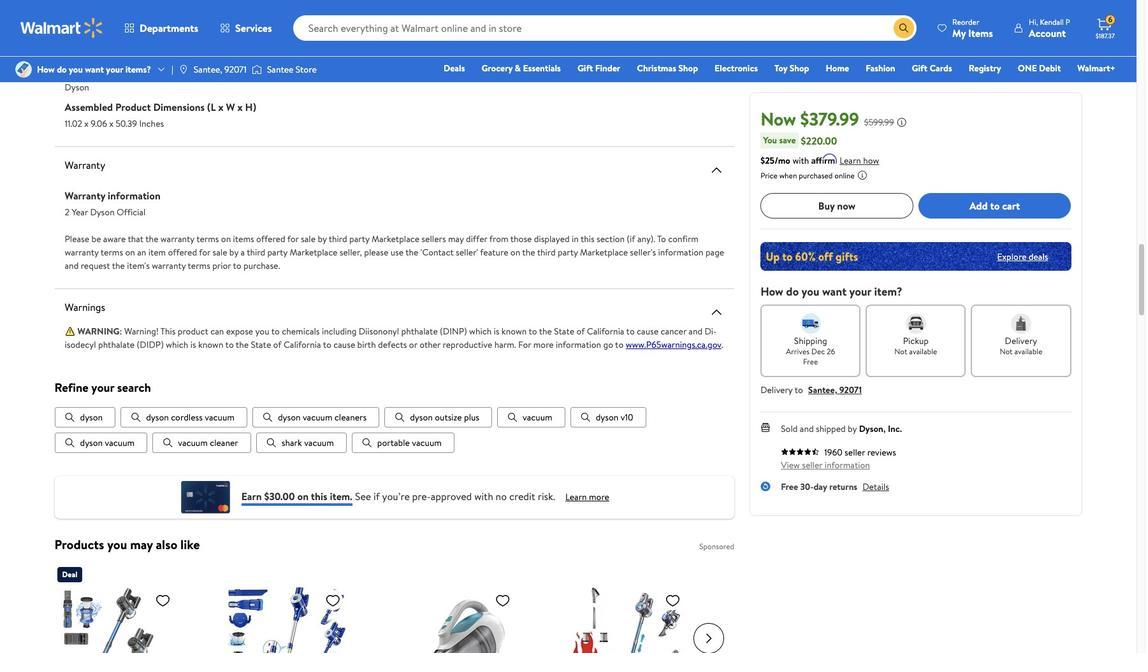 Task type: describe. For each thing, give the bounding box(es) containing it.
inches
[[139, 117, 164, 129]]

dyson,
[[860, 423, 886, 436]]

search
[[117, 379, 151, 395]]

0 vertical spatial state
[[555, 325, 575, 337]]

store
[[296, 63, 317, 76]]

$599.99
[[865, 116, 895, 129]]

hardwood manufacturer part number 448114-01 manufacturer dyson assembled product dimensions (l x w x h) 11.02 x 9.06 x 50.39 inches
[[65, 8, 256, 129]]

to up for
[[529, 325, 537, 337]]

gift finder link
[[572, 61, 627, 75]]

dyson outsize plus
[[410, 411, 480, 424]]

(if
[[627, 232, 636, 245]]

warranty image
[[709, 162, 725, 177]]

you inside warning! this product can expose you to chemicals including diisononyl phthalate (dinp) which is known to the state of california to cause cancer and di- isodecyl phthalate (didp) which is known to the state of california to cause birth defects or other reproductive harm. for more information go to
[[255, 325, 270, 337]]

0 vertical spatial offered
[[256, 232, 286, 245]]

shop for toy shop
[[790, 62, 810, 75]]

now
[[761, 107, 797, 131]]

01
[[95, 44, 104, 57]]

want for items?
[[85, 63, 104, 76]]

vacuum inside list item
[[523, 411, 553, 424]]

6
[[1109, 14, 1113, 25]]

seller for view
[[803, 459, 823, 472]]

to inside button
[[991, 199, 1001, 213]]

1 horizontal spatial dyson
[[90, 205, 115, 218]]

on left an
[[125, 246, 135, 258]]

or
[[409, 338, 418, 351]]

to down expose
[[226, 338, 234, 351]]

view
[[782, 459, 800, 472]]

view seller information link
[[782, 459, 871, 472]]

sold and shipped by dyson, inc.
[[782, 423, 903, 436]]

not for pickup
[[895, 346, 908, 357]]

|
[[172, 63, 173, 76]]

account
[[1030, 26, 1067, 40]]

0 horizontal spatial of
[[273, 338, 282, 351]]

this inside please be aware that the warranty terms on items offered for sale by third party marketplace sellers may differ from those displayed in this section (if any). to confirm warranty terms on an item offered for sale by a third party marketplace seller, please use the 'contact seller' feature on the third party marketplace seller's information page and request the item's warranty terms prior to purchase.
[[581, 232, 595, 245]]

dyson v10
[[596, 411, 634, 424]]

add
[[970, 199, 989, 213]]

dyson button
[[55, 407, 116, 428]]

seller'
[[456, 246, 479, 258]]

gift for gift finder
[[578, 62, 593, 75]]

dyson for dyson
[[80, 411, 103, 424]]

warning:
[[78, 325, 124, 337]]

sellers
[[422, 232, 446, 245]]

risk.
[[538, 489, 556, 503]]

want for item?
[[823, 284, 847, 300]]

your for items?
[[106, 63, 123, 76]]

gift finder
[[578, 62, 621, 75]]

2 vertical spatial warranty
[[152, 259, 186, 272]]

when
[[780, 170, 798, 181]]

0 horizontal spatial state
[[251, 338, 271, 351]]

intent image for shipping image
[[801, 314, 821, 334]]

cleaners
[[335, 411, 367, 424]]

0 vertical spatial santee,
[[194, 63, 222, 76]]

your for item?
[[850, 284, 872, 300]]

may inside please be aware that the warranty terms on items offered for sale by third party marketplace sellers may differ from those displayed in this section (if any). to confirm warranty terms on an item offered for sale by a third party marketplace seller, please use the 'contact seller' feature on the third party marketplace seller's information page and request the item's warranty terms prior to purchase.
[[448, 232, 464, 245]]

intent image for delivery image
[[1012, 314, 1032, 334]]

2 vertical spatial terms
[[188, 259, 210, 272]]

1 manufacturer from the top
[[65, 27, 126, 41]]

dyson outsize plus button
[[385, 407, 492, 428]]

1 vertical spatial this
[[311, 489, 328, 503]]

kendall
[[1041, 16, 1065, 27]]

dyson inside hardwood manufacturer part number 448114-01 manufacturer dyson assembled product dimensions (l x w x h) 11.02 x 9.06 x 50.39 inches
[[65, 80, 89, 93]]

refine your search
[[55, 379, 151, 395]]

diisononyl
[[359, 325, 399, 337]]

deal
[[62, 569, 77, 580]]

dyson for dyson outsize plus
[[410, 411, 433, 424]]

1 horizontal spatial party
[[350, 232, 370, 245]]

price when purchased online
[[761, 170, 855, 181]]

0 horizontal spatial third
[[247, 246, 265, 258]]

0 vertical spatial known
[[502, 325, 527, 337]]

add to favorites list, new cordless vacuums cleaner,23000pa cordless vacuum,4 in 1 handheld lightweight cleaner，blue image
[[666, 593, 681, 609]]

shark vacuum button
[[256, 433, 347, 453]]

1 horizontal spatial which
[[470, 325, 492, 337]]

do for how do you want your item?
[[787, 284, 799, 300]]

www.p65warnings.ca.gov
[[626, 338, 722, 351]]

1 vertical spatial terms
[[101, 246, 123, 258]]

add to favorites list, bossdan cordless vacuum, lightweight  stick vacuum cleaner for hardwood floor, quiet, blue, new image
[[155, 593, 171, 609]]

affirm image
[[812, 154, 838, 164]]

www.p65warnings.ca.gov link
[[626, 338, 722, 351]]

prior
[[213, 259, 231, 272]]

1 vertical spatial warranty
[[65, 246, 99, 258]]

add to favorites list, cordless black & decker hhvi315jo42 dustbuster cordless hand vacuum image
[[496, 593, 511, 609]]

search icon image
[[899, 23, 910, 33]]

dyson v10 button
[[571, 407, 647, 428]]

cancer
[[661, 325, 687, 337]]

seller's
[[630, 246, 657, 258]]

deals
[[444, 62, 465, 75]]

1 horizontal spatial marketplace
[[372, 232, 420, 245]]

explore
[[998, 250, 1027, 263]]

dyson vacuum cleaners
[[278, 411, 367, 424]]

official
[[117, 205, 146, 218]]

vacuum inside button
[[105, 437, 135, 449]]

2 vertical spatial and
[[800, 423, 814, 436]]

1 vertical spatial more
[[589, 491, 610, 503]]

returns
[[830, 481, 858, 494]]

(l
[[207, 100, 216, 114]]

essentials
[[523, 62, 561, 75]]

hi, kendall p account
[[1030, 16, 1071, 40]]

christmas shop
[[637, 62, 699, 75]]

you down 448114-
[[69, 63, 83, 76]]

my
[[953, 26, 967, 40]]

1 horizontal spatial third
[[329, 232, 347, 245]]

moolan cordless vacuum cleaners, 28kpa wireless vacuum cleaners cordless sweeper vacuum, stick vacuum cleaner with 4 led headlights, blue, new image
[[227, 588, 346, 654]]

0 vertical spatial cause
[[637, 325, 659, 337]]

buy
[[819, 199, 835, 213]]

a
[[241, 246, 245, 258]]

harm.
[[495, 338, 516, 351]]

reviews
[[868, 447, 897, 459]]

1 horizontal spatial for
[[288, 232, 299, 245]]

information inside warning! this product can expose you to chemicals including diisononyl phthalate (dinp) which is known to the state of california to cause cancer and di- isodecyl phthalate (didp) which is known to the state of california to cause birth defects or other reproductive harm. for more information go to
[[556, 338, 602, 351]]

available for delivery
[[1015, 346, 1043, 357]]

warning!
[[124, 325, 159, 337]]

.
[[722, 338, 724, 351]]

dyson for dyson vacuum
[[80, 437, 103, 449]]

0 horizontal spatial phthalate
[[98, 338, 135, 351]]

santee, 92071 button
[[809, 384, 863, 397]]

intent image for pickup image
[[906, 314, 927, 334]]

dyson vacuum list item
[[55, 433, 147, 453]]

outsize
[[435, 411, 462, 424]]

9.06
[[91, 117, 107, 129]]

services
[[235, 21, 272, 35]]

dyson outsize plus list item
[[385, 407, 492, 428]]

dyson cordless vacuum list item
[[121, 407, 247, 428]]

dec
[[812, 346, 826, 357]]

and inside please be aware that the warranty terms on items offered for sale by third party marketplace sellers may differ from those displayed in this section (if any). to confirm warranty terms on an item offered for sale by a third party marketplace seller, please use the 'contact seller' feature on the third party marketplace seller's information page and request the item's warranty terms prior to purchase.
[[65, 259, 79, 272]]

(didp)
[[137, 338, 164, 351]]

$30.00
[[264, 489, 295, 503]]

dyson for dyson cordless vacuum
[[146, 411, 169, 424]]

how
[[864, 154, 880, 167]]

you right products
[[107, 536, 127, 553]]

credit
[[510, 489, 536, 503]]

0 horizontal spatial by
[[230, 246, 239, 258]]

$379.99
[[801, 107, 860, 131]]

www.p65warnings.ca.gov .
[[626, 338, 724, 351]]

grocery
[[482, 62, 513, 75]]

1 vertical spatial offered
[[168, 246, 197, 258]]

registry link
[[964, 61, 1008, 75]]

0 vertical spatial phthalate
[[402, 325, 438, 337]]

confirm
[[669, 232, 699, 245]]

now
[[838, 199, 856, 213]]

learn more about strikethrough prices image
[[897, 117, 908, 128]]

price
[[761, 170, 778, 181]]

50.39
[[116, 117, 137, 129]]

0 horizontal spatial party
[[268, 246, 288, 258]]

not for delivery
[[1000, 346, 1013, 357]]

x right '9.06'
[[109, 117, 114, 129]]

like
[[181, 536, 200, 553]]

0 horizontal spatial 92071
[[225, 63, 247, 76]]

0 vertical spatial is
[[494, 325, 500, 337]]

available for pickup
[[910, 346, 938, 357]]

0 vertical spatial warranty
[[161, 232, 195, 245]]

on left items
[[221, 232, 231, 245]]

portable vacuum
[[377, 437, 442, 449]]

capitalone image
[[180, 481, 231, 514]]

dyson cordless vacuum
[[146, 411, 235, 424]]

Walmart Site-Wide search field
[[293, 15, 917, 41]]

refine
[[55, 379, 89, 395]]

portable vacuum list item
[[352, 433, 455, 453]]

1 vertical spatial is
[[191, 338, 196, 351]]

gift for gift cards
[[913, 62, 928, 75]]

free inside shipping arrives dec 26 free
[[804, 357, 819, 367]]

to
[[658, 232, 667, 245]]

christmas shop link
[[632, 61, 704, 75]]

bossdan cordless vacuum, lightweight  stick vacuum cleaner for hardwood floor, quiet, blue, new image
[[57, 588, 176, 654]]

dyson v10 list item
[[571, 407, 647, 428]]

6 $187.37
[[1097, 14, 1116, 40]]

v10
[[621, 411, 634, 424]]

departments button
[[114, 13, 209, 43]]

x right (l
[[218, 100, 224, 114]]

home
[[826, 62, 850, 75]]

capital one  earn $30.00 on this item. see if you're pre-approved with no credit risk. learn more element
[[566, 491, 610, 504]]

warranty information
[[65, 188, 161, 202]]

item's
[[127, 259, 150, 272]]

seller for 1960
[[845, 447, 866, 459]]

from
[[490, 232, 509, 245]]

1 vertical spatial santee,
[[809, 384, 838, 397]]

how for how do you want your items?
[[37, 63, 55, 76]]

delivery for not
[[1006, 335, 1038, 348]]

in
[[572, 232, 579, 245]]

how do you want your item?
[[761, 284, 903, 300]]

gift cards
[[913, 62, 953, 75]]

0 horizontal spatial free
[[782, 481, 799, 494]]

1 horizontal spatial california
[[587, 325, 625, 337]]



Task type: vqa. For each thing, say whether or not it's contained in the screenshot.
Now $98.50 Shipping,
no



Task type: locate. For each thing, give the bounding box(es) containing it.
may left also
[[130, 536, 153, 553]]

you
[[69, 63, 83, 76], [802, 284, 820, 300], [255, 325, 270, 337], [107, 536, 127, 553]]

dyson for dyson v10
[[596, 411, 619, 424]]

0 horizontal spatial available
[[910, 346, 938, 357]]

items
[[969, 26, 994, 40]]

1 horizontal spatial sale
[[301, 232, 316, 245]]

1 horizontal spatial not
[[1000, 346, 1013, 357]]

2 horizontal spatial party
[[558, 246, 578, 258]]

buy now button
[[761, 193, 914, 219]]

warning image
[[65, 326, 75, 336]]

delivery inside delivery not available
[[1006, 335, 1038, 348]]

phthalate up or
[[402, 325, 438, 337]]

0 vertical spatial learn
[[840, 154, 862, 167]]

1 vertical spatial phthalate
[[98, 338, 135, 351]]

products
[[55, 536, 104, 553]]

1 vertical spatial dyson
[[90, 205, 115, 218]]

1 vertical spatial do
[[787, 284, 799, 300]]

add to favorites list, moolan cordless vacuum cleaners, 28kpa wireless vacuum cleaners cordless sweeper vacuum, stick vacuum cleaner with 4 led headlights, blue, new image
[[325, 593, 341, 609]]

2 available from the left
[[1015, 346, 1043, 357]]

phthalate
[[402, 325, 438, 337], [98, 338, 135, 351]]

dyson left cordless
[[146, 411, 169, 424]]

x left '9.06'
[[84, 117, 89, 129]]

1 available from the left
[[910, 346, 938, 357]]

0 horizontal spatial delivery
[[761, 384, 793, 397]]

party up seller,
[[350, 232, 370, 245]]

warranty up year
[[65, 188, 105, 202]]

dyson up shark
[[278, 411, 301, 424]]

product group containing deal
[[57, 562, 209, 654]]

1 vertical spatial learn
[[566, 491, 587, 503]]

for
[[519, 338, 532, 351]]

item?
[[875, 284, 903, 300]]

warranty down please
[[65, 246, 99, 258]]

to left santee, 92071 button
[[795, 384, 804, 397]]

on right $30.00
[[298, 489, 309, 503]]

and left di-
[[689, 325, 703, 337]]

to left cart
[[991, 199, 1001, 213]]

may up seller'
[[448, 232, 464, 245]]

dyson list item
[[55, 407, 116, 428]]

sold
[[782, 423, 798, 436]]

shark
[[282, 437, 302, 449]]

dyson left v10
[[596, 411, 619, 424]]

how do you want your items?
[[37, 63, 151, 76]]

do for how do you want your items?
[[57, 63, 67, 76]]

1 vertical spatial cause
[[334, 338, 355, 351]]

1 horizontal spatial gift
[[913, 62, 928, 75]]

1 horizontal spatial 92071
[[840, 384, 863, 397]]

2 shop from the left
[[790, 62, 810, 75]]

warnings
[[65, 300, 105, 314]]

1 product group from the left
[[57, 562, 209, 654]]

0 horizontal spatial dyson
[[65, 80, 89, 93]]

vacuum cleaner
[[178, 437, 238, 449]]

not
[[895, 346, 908, 357], [1000, 346, 1013, 357]]

1 vertical spatial manufacturer
[[65, 63, 126, 77]]

1 horizontal spatial state
[[555, 325, 575, 337]]

santee, right |
[[194, 63, 222, 76]]

0 vertical spatial for
[[288, 232, 299, 245]]

not inside delivery not available
[[1000, 346, 1013, 357]]

marketplace
[[372, 232, 420, 245], [290, 246, 338, 258], [580, 246, 628, 258]]

new cordless vacuums cleaner,23000pa cordless vacuum,4 in 1 handheld lightweight cleaner，blue image
[[567, 588, 686, 654]]

not inside pickup not available
[[895, 346, 908, 357]]

1 vertical spatial free
[[782, 481, 799, 494]]

marketplace left seller,
[[290, 246, 338, 258]]

1 horizontal spatial product group
[[227, 562, 379, 654]]

party up purchase.
[[268, 246, 288, 258]]

warranty up item
[[161, 232, 195, 245]]

0 horizontal spatial offered
[[168, 246, 197, 258]]

dyson for dyson vacuum cleaners
[[278, 411, 301, 424]]

portable
[[377, 437, 410, 449]]

0 vertical spatial do
[[57, 63, 67, 76]]

2 vertical spatial your
[[91, 379, 114, 395]]

explore deals link
[[993, 245, 1054, 268]]

this right in
[[581, 232, 595, 245]]

 image right |
[[179, 64, 189, 75]]

free left 30-
[[782, 481, 799, 494]]

0 vertical spatial how
[[37, 63, 55, 76]]

0 vertical spatial free
[[804, 357, 819, 367]]

1 shop from the left
[[679, 62, 699, 75]]

learn for learn how
[[840, 154, 862, 167]]

known up harm.
[[502, 325, 527, 337]]

santee, down dec
[[809, 384, 838, 397]]

0 horizontal spatial may
[[130, 536, 153, 553]]

1 horizontal spatial seller
[[845, 447, 866, 459]]

to inside please be aware that the warranty terms on items offered for sale by third party marketplace sellers may differ from those displayed in this section (if any). to confirm warranty terms on an item offered for sale by a third party marketplace seller, please use the 'contact seller' feature on the third party marketplace seller's information page and request the item's warranty terms prior to purchase.
[[233, 259, 242, 272]]

shop for christmas shop
[[679, 62, 699, 75]]

0 horizontal spatial sale
[[213, 246, 227, 258]]

Search search field
[[293, 15, 917, 41]]

$25/mo with
[[761, 154, 810, 167]]

third right a
[[247, 246, 265, 258]]

dyson down dyson list item
[[80, 437, 103, 449]]

0 horizontal spatial how
[[37, 63, 55, 76]]

2 gift from the left
[[913, 62, 928, 75]]

products you may also like
[[55, 536, 200, 553]]

0 vertical spatial manufacturer
[[65, 27, 126, 41]]

known down can
[[198, 338, 224, 351]]

shark vacuum list item
[[256, 433, 347, 453]]

of
[[577, 325, 585, 337], [273, 338, 282, 351]]

fashion link
[[861, 61, 902, 75]]

free down shipping in the bottom of the page
[[804, 357, 819, 367]]

0 vertical spatial by
[[318, 232, 327, 245]]

electronics link
[[709, 61, 764, 75]]

0 horizontal spatial not
[[895, 346, 908, 357]]

one
[[1019, 62, 1038, 75]]

0 vertical spatial your
[[106, 63, 123, 76]]

4.4276 stars out of 5, based on 1960 seller reviews element
[[782, 448, 820, 456]]

for right items
[[288, 232, 299, 245]]

on down those
[[511, 246, 521, 258]]

1 vertical spatial delivery
[[761, 384, 793, 397]]

information up the official
[[108, 188, 161, 202]]

product
[[115, 100, 151, 114]]

0 horizontal spatial is
[[191, 338, 196, 351]]

more right the risk.
[[589, 491, 610, 503]]

delivery not available
[[1000, 335, 1043, 357]]

electronics
[[715, 62, 758, 75]]

delivery down 'intent image for delivery' at right
[[1006, 335, 1038, 348]]

1960 seller reviews
[[825, 447, 897, 459]]

1 horizontal spatial do
[[787, 284, 799, 300]]

0 horizontal spatial this
[[311, 489, 328, 503]]

california up go
[[587, 325, 625, 337]]

online
[[835, 170, 855, 181]]

vacuum list item
[[498, 407, 566, 428]]

is up harm.
[[494, 325, 500, 337]]

known
[[502, 325, 527, 337], [198, 338, 224, 351]]

with left no
[[475, 489, 494, 503]]

up to sixty percent off deals. shop now. image
[[761, 242, 1072, 271]]

differ
[[466, 232, 488, 245]]

terms left prior
[[188, 259, 210, 272]]

vacuum inside "list item"
[[205, 411, 235, 424]]

phthalate down warning:
[[98, 338, 135, 351]]

dyson vacuum cleaners button
[[253, 407, 380, 428]]

2 horizontal spatial by
[[848, 423, 858, 436]]

reorder
[[953, 16, 980, 27]]

finder
[[596, 62, 621, 75]]

0 horizontal spatial seller
[[803, 459, 823, 472]]

available inside delivery not available
[[1015, 346, 1043, 357]]

your left items?
[[106, 63, 123, 76]]

'contact
[[421, 246, 454, 258]]

1 not from the left
[[895, 346, 908, 357]]

which
[[470, 325, 492, 337], [166, 338, 188, 351]]

warranty
[[65, 158, 105, 172], [65, 188, 105, 202]]

cause left cancer
[[637, 325, 659, 337]]

1 vertical spatial with
[[475, 489, 494, 503]]

information down "confirm"
[[659, 246, 704, 258]]

explore deals
[[998, 250, 1049, 263]]

services button
[[209, 13, 283, 43]]

0 horizontal spatial california
[[284, 338, 321, 351]]

0 vertical spatial dyson
[[65, 80, 89, 93]]

92071 up w
[[225, 63, 247, 76]]

1 warranty from the top
[[65, 158, 105, 172]]

want
[[85, 63, 104, 76], [823, 284, 847, 300]]

product group
[[57, 562, 209, 654], [227, 562, 379, 654]]

debit
[[1040, 62, 1062, 75]]

2 manufacturer from the top
[[65, 63, 126, 77]]

available down 'intent image for delivery' at right
[[1015, 346, 1043, 357]]

which down 'this'
[[166, 338, 188, 351]]

one debit link
[[1013, 61, 1067, 75]]

shop
[[679, 62, 699, 75], [790, 62, 810, 75]]

seller right 1960
[[845, 447, 866, 459]]

learn
[[840, 154, 862, 167], [566, 491, 587, 503]]

hi,
[[1030, 16, 1039, 27]]

santee, 92071
[[194, 63, 247, 76]]

california
[[587, 325, 625, 337], [284, 338, 321, 351]]

1 horizontal spatial  image
[[179, 64, 189, 75]]

dyson up 'dyson vacuum' list item
[[80, 411, 103, 424]]

do up shipping in the bottom of the page
[[787, 284, 799, 300]]

1 gift from the left
[[578, 62, 593, 75]]

your left search
[[91, 379, 114, 395]]

dyson left outsize
[[410, 411, 433, 424]]

manufacturer down 01
[[65, 63, 126, 77]]

dyson
[[65, 80, 89, 93], [90, 205, 115, 218]]

walmart+ link
[[1073, 61, 1122, 75]]

0 horizontal spatial and
[[65, 259, 79, 272]]

you up intent image for shipping
[[802, 284, 820, 300]]

0 horizontal spatial for
[[199, 246, 211, 258]]

expose
[[226, 325, 253, 337]]

0 horizontal spatial do
[[57, 63, 67, 76]]

is down product
[[191, 338, 196, 351]]

list
[[55, 407, 735, 453]]

santee store
[[267, 63, 317, 76]]

1 horizontal spatial with
[[793, 154, 810, 167]]

0 vertical spatial with
[[793, 154, 810, 167]]

learn right the risk.
[[566, 491, 587, 503]]

cordless black & decker hhvi315jo42 dustbuster cordless hand vacuum image
[[397, 588, 516, 654]]

which up reproductive
[[470, 325, 492, 337]]

do
[[57, 63, 67, 76], [787, 284, 799, 300]]

vacuum cleaner list item
[[153, 433, 251, 453]]

portable vacuum button
[[352, 433, 455, 453]]

free 30-day returns details
[[782, 481, 890, 494]]

grocery & essentials
[[482, 62, 561, 75]]

this left item.
[[311, 489, 328, 503]]

0 horizontal spatial with
[[475, 489, 494, 503]]

1 horizontal spatial shop
[[790, 62, 810, 75]]

1 vertical spatial by
[[230, 246, 239, 258]]

how for how do you want your item?
[[761, 284, 784, 300]]

92071 up sold and shipped by dyson, inc.
[[840, 384, 863, 397]]

california down chemicals
[[284, 338, 321, 351]]

0 horizontal spatial product group
[[57, 562, 209, 654]]

 image for how do you want your items?
[[15, 61, 32, 78]]

dyson inside "list item"
[[146, 411, 169, 424]]

to left cancer
[[627, 325, 635, 337]]

information inside please be aware that the warranty terms on items offered for sale by third party marketplace sellers may differ from those displayed in this section (if any). to confirm warranty terms on an item offered for sale by a third party marketplace seller, please use the 'contact seller' feature on the third party marketplace seller's information page and request the item's warranty terms prior to purchase.
[[659, 246, 704, 258]]

warnings image
[[709, 304, 725, 320]]

2 product group from the left
[[227, 562, 379, 654]]

dyson vacuum cleaners list item
[[253, 407, 380, 428]]

 image down walmart image
[[15, 61, 32, 78]]

with up 'price when purchased online'
[[793, 154, 810, 167]]

not down intent image for pickup
[[895, 346, 908, 357]]

dyson cordless vacuum button
[[121, 407, 247, 428]]

cause down including
[[334, 338, 355, 351]]

learn for learn more
[[566, 491, 587, 503]]

to down a
[[233, 259, 242, 272]]

2 horizontal spatial marketplace
[[580, 246, 628, 258]]

dyson inside button
[[80, 437, 103, 449]]

0 horizontal spatial want
[[85, 63, 104, 76]]

learn inside button
[[840, 154, 862, 167]]

cards
[[930, 62, 953, 75]]

dyson up 'assembled'
[[65, 80, 89, 93]]

1 vertical spatial 92071
[[840, 384, 863, 397]]

1 horizontal spatial this
[[581, 232, 595, 245]]

warranty down item
[[152, 259, 186, 272]]

available down intent image for pickup
[[910, 346, 938, 357]]

information left go
[[556, 338, 602, 351]]

now $379.99
[[761, 107, 860, 131]]

this
[[581, 232, 595, 245], [311, 489, 328, 503]]

0 horizontal spatial marketplace
[[290, 246, 338, 258]]

0 horizontal spatial shop
[[679, 62, 699, 75]]

1 horizontal spatial available
[[1015, 346, 1043, 357]]

1 vertical spatial which
[[166, 338, 188, 351]]

not down 'intent image for delivery' at right
[[1000, 346, 1013, 357]]

1 horizontal spatial and
[[689, 325, 703, 337]]

list containing dyson
[[55, 407, 735, 453]]

h)
[[245, 100, 256, 114]]

for left a
[[199, 246, 211, 258]]

christmas
[[637, 62, 677, 75]]

shop right toy
[[790, 62, 810, 75]]

available inside pickup not available
[[910, 346, 938, 357]]

offered right items
[[256, 232, 286, 245]]

0 horizontal spatial known
[[198, 338, 224, 351]]

shop right christmas
[[679, 62, 699, 75]]

warranty for warranty information
[[65, 188, 105, 202]]

 image
[[15, 61, 32, 78], [179, 64, 189, 75]]

to left chemicals
[[272, 325, 280, 337]]

information up returns
[[825, 459, 871, 472]]

terms up prior
[[197, 232, 219, 245]]

1 vertical spatial for
[[199, 246, 211, 258]]

1 vertical spatial how
[[761, 284, 784, 300]]

one debit
[[1019, 62, 1062, 75]]

delivery for to
[[761, 384, 793, 397]]

view seller information
[[782, 459, 871, 472]]

0 vertical spatial warranty
[[65, 158, 105, 172]]

offered right item
[[168, 246, 197, 258]]

0 vertical spatial this
[[581, 232, 595, 245]]

more right for
[[534, 338, 554, 351]]

and left request
[[65, 259, 79, 272]]

clear search field text image
[[879, 23, 889, 33]]

1 horizontal spatial cause
[[637, 325, 659, 337]]

delivery up 'sold'
[[761, 384, 793, 397]]

want down 01
[[85, 63, 104, 76]]

30-
[[801, 481, 814, 494]]

1 horizontal spatial is
[[494, 325, 500, 337]]

1 horizontal spatial want
[[823, 284, 847, 300]]

warranty for warranty
[[65, 158, 105, 172]]

0 horizontal spatial gift
[[578, 62, 593, 75]]

 image
[[252, 63, 262, 76]]

shop inside "link"
[[790, 62, 810, 75]]

0 vertical spatial sale
[[301, 232, 316, 245]]

 image for santee, 92071
[[179, 64, 189, 75]]

1 vertical spatial want
[[823, 284, 847, 300]]

by
[[318, 232, 327, 245], [230, 246, 239, 258], [848, 423, 858, 436]]

dyson vacuum
[[80, 437, 135, 449]]

1 vertical spatial may
[[130, 536, 153, 553]]

and right 'sold'
[[800, 423, 814, 436]]

1 horizontal spatial free
[[804, 357, 819, 367]]

dyson inside 'button'
[[410, 411, 433, 424]]

seller down 4.4276 stars out of 5, based on 1960 seller reviews element
[[803, 459, 823, 472]]

legal information image
[[858, 170, 868, 181]]

p
[[1066, 16, 1071, 27]]

1 vertical spatial warranty
[[65, 188, 105, 202]]

next slide for products you may also like list image
[[694, 624, 725, 654]]

dyson down warranty information
[[90, 205, 115, 218]]

walmart image
[[20, 18, 103, 38]]

(dinp)
[[440, 325, 467, 337]]

1 horizontal spatial of
[[577, 325, 585, 337]]

warranty up warranty information
[[65, 158, 105, 172]]

x
[[218, 100, 224, 114], [238, 100, 243, 114], [84, 117, 89, 129], [109, 117, 114, 129]]

toy shop
[[775, 62, 810, 75]]

shipping arrives dec 26 free
[[787, 335, 836, 367]]

available
[[910, 346, 938, 357], [1015, 346, 1043, 357]]

gift left cards
[[913, 62, 928, 75]]

2 horizontal spatial third
[[538, 246, 556, 258]]

want left the item?
[[823, 284, 847, 300]]

0 horizontal spatial  image
[[15, 61, 32, 78]]

2 warranty from the top
[[65, 188, 105, 202]]

manufacturer up 01
[[65, 27, 126, 41]]

and inside warning! this product can expose you to chemicals including diisononyl phthalate (dinp) which is known to the state of california to cause cancer and di- isodecyl phthalate (didp) which is known to the state of california to cause birth defects or other reproductive harm. for more information go to
[[689, 325, 703, 337]]

$25/mo
[[761, 154, 791, 167]]

0 vertical spatial terms
[[197, 232, 219, 245]]

add to cart
[[970, 199, 1021, 213]]

santee
[[267, 63, 294, 76]]

delivery to santee, 92071
[[761, 384, 863, 397]]

0 vertical spatial which
[[470, 325, 492, 337]]

0 horizontal spatial cause
[[334, 338, 355, 351]]

marketplace down section
[[580, 246, 628, 258]]

third down displayed
[[538, 246, 556, 258]]

1 horizontal spatial learn
[[840, 154, 862, 167]]

dyson inside button
[[278, 411, 301, 424]]

x right w
[[238, 100, 243, 114]]

information
[[108, 188, 161, 202], [659, 246, 704, 258], [556, 338, 602, 351], [825, 459, 871, 472]]

terms down aware
[[101, 246, 123, 258]]

to right go
[[616, 338, 624, 351]]

2 not from the left
[[1000, 346, 1013, 357]]

more inside warning! this product can expose you to chemicals including diisononyl phthalate (dinp) which is known to the state of california to cause cancer and di- isodecyl phthalate (didp) which is known to the state of california to cause birth defects or other reproductive harm. for more information go to
[[534, 338, 554, 351]]

to down including
[[323, 338, 332, 351]]

no
[[496, 489, 507, 503]]

1 horizontal spatial offered
[[256, 232, 286, 245]]



